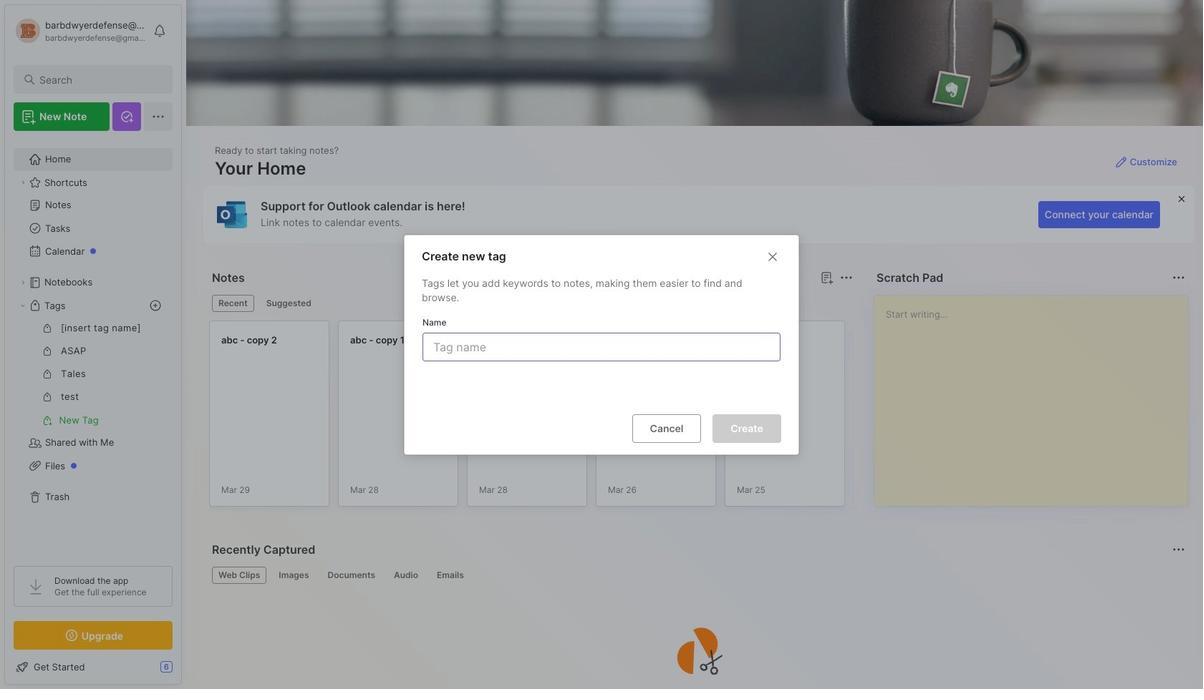 Task type: describe. For each thing, give the bounding box(es) containing it.
expand notebooks image
[[19, 279, 27, 287]]

close image
[[764, 248, 782, 265]]

1 tab list from the top
[[212, 295, 851, 312]]

Search text field
[[39, 73, 160, 87]]



Task type: vqa. For each thing, say whether or not it's contained in the screenshot.
search field
yes



Task type: locate. For each thing, give the bounding box(es) containing it.
tab list
[[212, 295, 851, 312], [212, 567, 1183, 585]]

0 vertical spatial tab list
[[212, 295, 851, 312]]

Tag name text field
[[432, 333, 774, 361]]

tree inside "main" element
[[5, 140, 181, 554]]

None search field
[[39, 71, 160, 88]]

none search field inside "main" element
[[39, 71, 160, 88]]

main element
[[0, 0, 186, 690]]

row group
[[209, 321, 1112, 516]]

group inside "main" element
[[14, 317, 172, 432]]

2 tab list from the top
[[212, 567, 1183, 585]]

tree
[[5, 140, 181, 554]]

tab
[[212, 295, 254, 312], [260, 295, 318, 312], [212, 567, 267, 585], [272, 567, 316, 585], [321, 567, 382, 585], [388, 567, 425, 585], [430, 567, 470, 585]]

1 vertical spatial tab list
[[212, 567, 1183, 585]]

Start writing… text field
[[886, 296, 1188, 495]]

expand tags image
[[19, 302, 27, 310]]

group
[[14, 317, 172, 432]]



